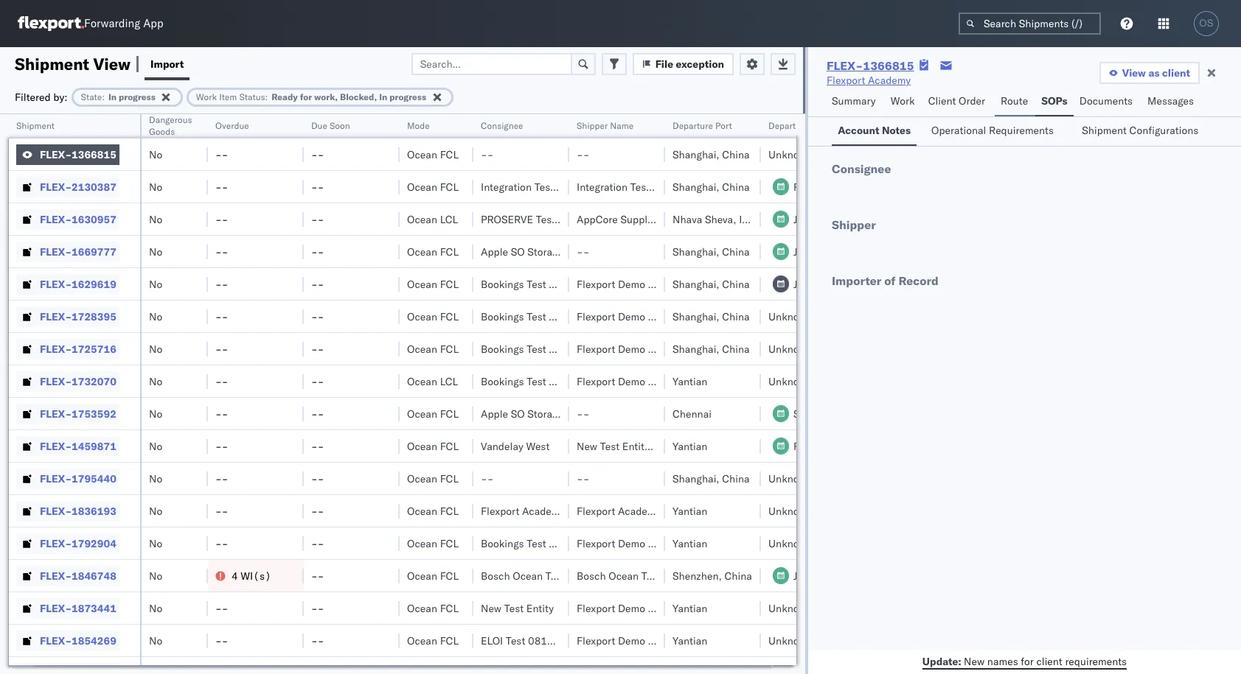 Task type: locate. For each thing, give the bounding box(es) containing it.
1 vertical spatial est
[[861, 440, 879, 453]]

0 vertical spatial apple
[[481, 245, 508, 259]]

vandelay
[[481, 440, 523, 453]]

shipment configurations
[[1082, 124, 1199, 137]]

0 vertical spatial client
[[1162, 66, 1190, 80]]

bookings test consignee for flex-1732070
[[481, 375, 598, 388]]

1 unknown from the top
[[769, 148, 813, 161]]

2022 right 15,
[[831, 213, 857, 226]]

2023 for 24,
[[830, 570, 856, 583]]

flex-1366815 inside 'button'
[[40, 148, 116, 161]]

2 co. from the top
[[687, 310, 701, 323]]

0 vertical spatial jul
[[794, 245, 806, 259]]

shipment inside button
[[1082, 124, 1127, 137]]

1 vertical spatial new
[[481, 602, 502, 615]]

co. for 1854269
[[687, 635, 701, 648]]

yantian for flex-1459871
[[673, 440, 708, 453]]

4 bookings test consignee from the top
[[481, 375, 598, 388]]

2 shanghai, from the top
[[673, 180, 720, 194]]

flexport
[[827, 74, 865, 87], [577, 278, 615, 291], [577, 310, 615, 323], [577, 343, 615, 356], [577, 375, 615, 388], [481, 505, 519, 518], [577, 505, 615, 518], [577, 537, 615, 551], [577, 602, 615, 615], [577, 635, 615, 648]]

account down summary button
[[838, 124, 879, 137]]

departure left port
[[673, 120, 713, 131]]

2 fcl from the top
[[440, 180, 459, 194]]

2 storage from the top
[[527, 407, 563, 421]]

1 horizontal spatial new
[[577, 440, 597, 453]]

for right names
[[1021, 655, 1034, 669]]

co. for 1725716
[[687, 343, 701, 356]]

academy right inc.
[[618, 505, 661, 518]]

resize handle column header for mode
[[456, 114, 473, 675]]

unknown for 1873441
[[769, 602, 813, 615]]

1 (do from the top
[[566, 245, 587, 259]]

6 shanghai, from the top
[[673, 343, 720, 356]]

est right "14:00"
[[892, 180, 910, 194]]

jul left 03,
[[794, 245, 806, 259]]

departure
[[673, 120, 713, 131], [769, 120, 809, 131]]

flex-1629619
[[40, 278, 116, 291]]

1 vertical spatial (do
[[566, 407, 587, 421]]

1 vertical spatial entity
[[526, 602, 554, 615]]

no for flex-1629619
[[149, 278, 162, 291]]

6 fcl from the top
[[440, 343, 459, 356]]

14 ocean fcl from the top
[[407, 635, 459, 648]]

flexport academy (us) inc.
[[481, 505, 615, 518]]

1 horizontal spatial in
[[379, 91, 387, 102]]

3 bookings from the top
[[481, 343, 524, 356]]

consignee button
[[473, 117, 555, 132]]

china for flex-1669777
[[722, 245, 750, 259]]

messages
[[1148, 94, 1194, 108]]

shipment inside "button"
[[16, 120, 55, 131]]

academy down flex-1366815 link
[[868, 74, 911, 87]]

fcl for flex-1795440
[[440, 472, 459, 486]]

flex-2130387 button
[[16, 177, 119, 197]]

account left "supply"
[[558, 213, 597, 226]]

1 ocean lcl from the top
[[407, 213, 458, 226]]

china
[[722, 148, 750, 161], [722, 180, 750, 194], [722, 245, 750, 259], [722, 278, 750, 291], [722, 310, 750, 323], [722, 343, 750, 356], [722, 472, 750, 486], [725, 570, 752, 583]]

file
[[655, 57, 673, 70]]

client inside button
[[1162, 66, 1190, 80]]

1 co. from the top
[[687, 278, 701, 291]]

flex- down flex-1728395 button
[[40, 343, 72, 356]]

5 shanghai, from the top
[[673, 310, 720, 323]]

flex- inside "button"
[[40, 278, 72, 291]]

1 vertical spatial so
[[511, 407, 525, 421]]

7 demo from the top
[[618, 635, 645, 648]]

5 demo from the top
[[618, 537, 645, 551]]

1 horizontal spatial account
[[838, 124, 879, 137]]

0 horizontal spatial new
[[481, 602, 502, 615]]

1366815 up 2130387
[[72, 148, 116, 161]]

1 vertical spatial flex-1366815
[[40, 148, 116, 161]]

summary button
[[826, 88, 885, 117]]

0 vertical spatial not
[[590, 245, 611, 259]]

work for work item status : ready for work, blocked, in progress
[[196, 91, 217, 102]]

1 no from the top
[[149, 148, 162, 161]]

7 shanghai, from the top
[[673, 472, 720, 486]]

2022 right '12,'
[[833, 407, 858, 421]]

4 shanghai, from the top
[[673, 278, 720, 291]]

1 horizontal spatial entity
[[622, 440, 650, 453]]

1 vertical spatial apple
[[481, 407, 508, 421]]

jul for jul 05, 2022 edt
[[794, 278, 806, 291]]

flex- for flex-1728395 button
[[40, 310, 72, 323]]

0 vertical spatial apple so storage (do not use)
[[481, 245, 640, 259]]

1 fcl from the top
[[440, 148, 459, 161]]

storage
[[527, 245, 563, 259], [527, 407, 563, 421]]

apple so storage (do not use) up west
[[481, 407, 640, 421]]

so down proserve
[[511, 245, 525, 259]]

(do down appcore
[[566, 245, 587, 259]]

14 no from the top
[[149, 570, 162, 583]]

progress up the mode
[[390, 91, 426, 102]]

9 unknown from the top
[[769, 635, 813, 648]]

Search... text field
[[411, 53, 572, 75]]

entity left 2 at the bottom right of page
[[622, 440, 650, 453]]

flexport academy (sz) ltd.
[[577, 505, 710, 518]]

edt left of
[[856, 278, 875, 291]]

import button
[[145, 47, 190, 80]]

test for flex-1792904
[[527, 537, 546, 551]]

2022 right 19,
[[832, 180, 858, 194]]

1 shanghai, china from the top
[[673, 148, 750, 161]]

shanghai, for flex-2130387
[[673, 180, 720, 194]]

consignee inside button
[[481, 120, 523, 131]]

co.
[[687, 278, 701, 291], [687, 310, 701, 323], [687, 343, 701, 356], [687, 375, 701, 388], [687, 537, 701, 551], [687, 602, 701, 615], [687, 635, 701, 648]]

west
[[526, 440, 550, 453]]

1 vertical spatial feb
[[794, 440, 811, 453]]

flex-1366815 up flexport academy
[[827, 58, 914, 73]]

account notes
[[838, 124, 911, 137]]

requirements
[[1065, 655, 1127, 669]]

yantian for flex-1873441
[[673, 602, 708, 615]]

shenzhen,
[[673, 570, 722, 583]]

0 vertical spatial use)
[[613, 245, 640, 259]]

9 no from the top
[[149, 407, 162, 421]]

route
[[1001, 94, 1028, 108]]

flex- down flex-1792904 button
[[40, 570, 72, 583]]

1 horizontal spatial departure
[[769, 120, 809, 131]]

: left the ready
[[265, 91, 268, 102]]

fcl for flex-1366815
[[440, 148, 459, 161]]

1366815 inside 'button'
[[72, 148, 116, 161]]

2 bookings test consignee from the top
[[481, 310, 598, 323]]

(do
[[566, 245, 587, 259], [566, 407, 587, 421]]

0 vertical spatial storage
[[527, 245, 563, 259]]

0 horizontal spatial departure
[[673, 120, 713, 131]]

apple so storage (do not use)
[[481, 245, 640, 259], [481, 407, 640, 421]]

4 shanghai, china from the top
[[673, 278, 750, 291]]

fcl for flex-1669777
[[440, 245, 459, 259]]

9 ocean fcl from the top
[[407, 472, 459, 486]]

0 horizontal spatial client
[[1037, 655, 1063, 669]]

1 not from the top
[[590, 245, 611, 259]]

14 fcl from the top
[[440, 635, 459, 648]]

est for feb 08, 2023 est
[[861, 440, 879, 453]]

4 flexport demo shipper co. from the top
[[577, 375, 701, 388]]

bookings for flex-1728395
[[481, 310, 524, 323]]

shanghai, for flex-1669777
[[673, 245, 720, 259]]

1 vertical spatial for
[[1021, 655, 1034, 669]]

in right state at the left
[[108, 91, 117, 102]]

1 vertical spatial lcl
[[440, 375, 458, 388]]

1 storage from the top
[[527, 245, 563, 259]]

bosch up the new test entity
[[481, 570, 510, 583]]

import
[[150, 57, 184, 70]]

china for flex-2130387
[[722, 180, 750, 194]]

0 vertical spatial entity
[[622, 440, 650, 453]]

2022 right 03,
[[828, 245, 853, 259]]

work up the notes
[[891, 94, 915, 108]]

flex- down flex-1669777 button
[[40, 278, 72, 291]]

0 vertical spatial 1366815
[[863, 58, 914, 73]]

sops button
[[1036, 88, 1074, 117]]

summary
[[832, 94, 876, 108]]

view up the state : in progress
[[93, 53, 131, 74]]

sheva,
[[705, 213, 736, 226]]

5 fcl from the top
[[440, 310, 459, 323]]

no for flex-1725716
[[149, 343, 162, 356]]

feb left 08,
[[794, 440, 811, 453]]

6 flexport demo shipper co. from the top
[[577, 602, 701, 615]]

flex- for flex-1630957 button at the top left of page
[[40, 213, 72, 226]]

2 apple so storage (do not use) from the top
[[481, 407, 640, 421]]

0 vertical spatial ocean lcl
[[407, 213, 458, 226]]

shanghai, china for flex-1725716
[[673, 343, 750, 356]]

nhava
[[673, 213, 702, 226]]

bosch ocean test up the new test entity
[[481, 570, 565, 583]]

0 vertical spatial so
[[511, 245, 525, 259]]

no
[[149, 148, 162, 161], [149, 180, 162, 194], [149, 213, 162, 226], [149, 245, 162, 259], [149, 278, 162, 291], [149, 310, 162, 323], [149, 343, 162, 356], [149, 375, 162, 388], [149, 407, 162, 421], [149, 440, 162, 453], [149, 472, 162, 486], [149, 505, 162, 518], [149, 537, 162, 551], [149, 570, 162, 583], [149, 602, 162, 615], [149, 635, 162, 648]]

2022
[[832, 180, 858, 194], [831, 213, 857, 226], [828, 245, 853, 259], [828, 278, 853, 291], [833, 407, 858, 421]]

for left work,
[[300, 91, 312, 102]]

fcl for flex-1846748
[[440, 570, 459, 583]]

1 vertical spatial use)
[[613, 407, 640, 421]]

unknown for 1728395
[[769, 310, 813, 323]]

shipment down "filtered"
[[16, 120, 55, 131]]

(do up the new test entity 2
[[566, 407, 587, 421]]

ocean for 1854269
[[407, 635, 437, 648]]

departure left date
[[769, 120, 809, 131]]

flex-1846748 button
[[16, 566, 119, 587]]

2022 for 12,
[[833, 407, 858, 421]]

2 in from the left
[[379, 91, 387, 102]]

2 (do from the top
[[566, 407, 587, 421]]

co. for 1728395
[[687, 310, 701, 323]]

resize handle column header for shipper name
[[648, 114, 665, 675]]

apple down proserve
[[481, 245, 508, 259]]

3 shanghai, china from the top
[[673, 245, 750, 259]]

0 horizontal spatial :
[[102, 91, 105, 102]]

feb for feb 19, 2022 14:00 est
[[794, 180, 811, 194]]

14:00
[[861, 180, 890, 194]]

5 bookings from the top
[[481, 537, 524, 551]]

0 horizontal spatial flex-1366815
[[40, 148, 116, 161]]

8 fcl from the top
[[440, 440, 459, 453]]

in right blocked, at the left of page
[[379, 91, 387, 102]]

fcl for flex-2130387
[[440, 180, 459, 194]]

-
[[215, 148, 222, 161], [222, 148, 228, 161], [311, 148, 318, 161], [318, 148, 324, 161], [481, 148, 487, 161], [487, 148, 494, 161], [577, 148, 583, 161], [583, 148, 590, 161], [215, 180, 222, 194], [222, 180, 228, 194], [311, 180, 318, 194], [318, 180, 324, 194], [215, 213, 222, 226], [222, 213, 228, 226], [311, 213, 318, 226], [318, 213, 324, 226], [215, 245, 222, 259], [222, 245, 228, 259], [311, 245, 318, 259], [318, 245, 324, 259], [577, 245, 583, 259], [583, 245, 590, 259], [215, 278, 222, 291], [222, 278, 228, 291], [311, 278, 318, 291], [318, 278, 324, 291], [215, 310, 222, 323], [222, 310, 228, 323], [311, 310, 318, 323], [318, 310, 324, 323], [215, 343, 222, 356], [222, 343, 228, 356], [311, 343, 318, 356], [318, 343, 324, 356], [215, 375, 222, 388], [222, 375, 228, 388], [311, 375, 318, 388], [318, 375, 324, 388], [215, 407, 222, 421], [222, 407, 228, 421], [311, 407, 318, 421], [318, 407, 324, 421], [577, 407, 583, 421], [583, 407, 590, 421], [215, 440, 222, 453], [222, 440, 228, 453], [311, 440, 318, 453], [318, 440, 324, 453], [215, 472, 222, 486], [222, 472, 228, 486], [311, 472, 318, 486], [318, 472, 324, 486], [481, 472, 487, 486], [487, 472, 494, 486], [577, 472, 583, 486], [583, 472, 590, 486], [215, 505, 222, 518], [222, 505, 228, 518], [311, 505, 318, 518], [318, 505, 324, 518], [215, 537, 222, 551], [222, 537, 228, 551], [311, 537, 318, 551], [318, 537, 324, 551], [311, 570, 318, 583], [318, 570, 324, 583], [215, 602, 222, 615], [222, 602, 228, 615], [311, 602, 318, 615], [318, 602, 324, 615], [215, 635, 222, 648], [222, 635, 228, 648], [311, 635, 318, 648], [318, 635, 324, 648]]

6 demo from the top
[[618, 602, 645, 615]]

3 demo from the top
[[618, 343, 645, 356]]

flex- for flex-1846748 button
[[40, 570, 72, 583]]

so up vandelay west
[[511, 407, 525, 421]]

fcl
[[440, 148, 459, 161], [440, 180, 459, 194], [440, 245, 459, 259], [440, 278, 459, 291], [440, 310, 459, 323], [440, 343, 459, 356], [440, 407, 459, 421], [440, 440, 459, 453], [440, 472, 459, 486], [440, 505, 459, 518], [440, 537, 459, 551], [440, 570, 459, 583], [440, 602, 459, 615], [440, 635, 459, 648]]

dangerous goods button
[[142, 111, 203, 138]]

view inside button
[[1122, 66, 1146, 80]]

6 resize handle column header from the left
[[552, 114, 569, 675]]

flex-1836193
[[40, 505, 116, 518]]

flex- down "flex-1836193" button
[[40, 537, 72, 551]]

0 horizontal spatial 1366815
[[72, 148, 116, 161]]

1 apple so storage (do not use) from the top
[[481, 245, 640, 259]]

flexport academy link
[[827, 73, 911, 88]]

1725716
[[72, 343, 116, 356]]

0 horizontal spatial entity
[[526, 602, 554, 615]]

account inside button
[[838, 124, 879, 137]]

11 fcl from the top
[[440, 537, 459, 551]]

15 no from the top
[[149, 602, 162, 615]]

6 no from the top
[[149, 310, 162, 323]]

storage down proserve test account
[[527, 245, 563, 259]]

1 vertical spatial ocean lcl
[[407, 375, 458, 388]]

not down appcore
[[590, 245, 611, 259]]

not for chennai
[[590, 407, 611, 421]]

2 no from the top
[[149, 180, 162, 194]]

flex- up flex-1753592 button
[[40, 375, 72, 388]]

1 use) from the top
[[613, 245, 640, 259]]

2 unknown from the top
[[769, 310, 813, 323]]

flex-1459871
[[40, 440, 116, 453]]

13 no from the top
[[149, 537, 162, 551]]

china for flex-1795440
[[722, 472, 750, 486]]

1792904
[[72, 537, 116, 551]]

unknown for 1836193
[[769, 505, 813, 518]]

flex- up "flex-1836193" button
[[40, 472, 72, 486]]

fcl for flex-1873441
[[440, 602, 459, 615]]

dangerous
[[149, 114, 192, 125]]

bosch down (us)
[[577, 570, 606, 583]]

1 horizontal spatial academy
[[618, 505, 661, 518]]

:
[[102, 91, 105, 102], [265, 91, 268, 102]]

4 resize handle column header from the left
[[382, 114, 400, 675]]

0 horizontal spatial account
[[558, 213, 597, 226]]

1 yantian from the top
[[673, 375, 708, 388]]

jul left 05, at the top right of the page
[[794, 278, 806, 291]]

15:30
[[859, 213, 888, 226]]

flex- down flex-1732070 button
[[40, 407, 72, 421]]

0 vertical spatial flex-1366815
[[827, 58, 914, 73]]

0 horizontal spatial progress
[[119, 91, 155, 102]]

academy left (us)
[[522, 505, 565, 518]]

academy
[[868, 74, 911, 87], [522, 505, 565, 518], [618, 505, 661, 518]]

test for flex-1873441
[[504, 602, 524, 615]]

1 horizontal spatial bosch ocean test
[[577, 570, 661, 583]]

flex- down flex-1366815 'button'
[[40, 180, 72, 194]]

work
[[196, 91, 217, 102], [891, 94, 915, 108]]

flex- for flex-1792904 button
[[40, 537, 72, 551]]

ocean
[[407, 148, 437, 161], [407, 180, 437, 194], [407, 213, 437, 226], [407, 245, 437, 259], [407, 278, 437, 291], [407, 310, 437, 323], [407, 343, 437, 356], [407, 375, 437, 388], [407, 407, 437, 421], [407, 440, 437, 453], [407, 472, 437, 486], [407, 505, 437, 518], [407, 537, 437, 551], [407, 570, 437, 583], [513, 570, 543, 583], [609, 570, 639, 583], [407, 602, 437, 615], [407, 635, 437, 648]]

consignee for flex-1792904
[[549, 537, 598, 551]]

4 co. from the top
[[687, 375, 701, 388]]

0 vertical spatial new
[[577, 440, 597, 453]]

12 ocean fcl from the top
[[407, 570, 459, 583]]

flex- down flex-1753592 button
[[40, 440, 72, 453]]

client order
[[928, 94, 985, 108]]

shipment up by:
[[15, 53, 89, 74]]

flex-1836193 button
[[16, 501, 119, 522]]

flex- up flexport academy
[[827, 58, 863, 73]]

work left item in the top left of the page
[[196, 91, 217, 102]]

est right 24,
[[859, 570, 877, 583]]

academy for flexport academy
[[868, 74, 911, 87]]

5 resize handle column header from the left
[[456, 114, 473, 675]]

flex- down flex-1873441 button
[[40, 635, 72, 648]]

2022 right 05, at the top right of the page
[[828, 278, 853, 291]]

1846748
[[72, 570, 116, 583]]

2 ocean lcl from the top
[[407, 375, 458, 388]]

2 yantian from the top
[[673, 440, 708, 453]]

1 vertical spatial storage
[[527, 407, 563, 421]]

2 apple from the top
[[481, 407, 508, 421]]

13 ocean fcl from the top
[[407, 602, 459, 615]]

configurations
[[1130, 124, 1199, 137]]

consignee for flex-1629619
[[549, 278, 598, 291]]

bookings
[[481, 278, 524, 291], [481, 310, 524, 323], [481, 343, 524, 356], [481, 375, 524, 388], [481, 537, 524, 551]]

feb left 19,
[[794, 180, 811, 194]]

departure for departure port
[[673, 120, 713, 131]]

19,
[[814, 180, 830, 194]]

1 bookings from the top
[[481, 278, 524, 291]]

for
[[300, 91, 312, 102], [1021, 655, 1034, 669]]

shipper for flex-1732070
[[648, 375, 684, 388]]

0 vertical spatial 2023
[[832, 440, 858, 453]]

shipper name
[[577, 120, 634, 131]]

not up the new test entity 2
[[590, 407, 611, 421]]

demo for 1728395
[[618, 310, 645, 323]]

2 use) from the top
[[613, 407, 640, 421]]

1 horizontal spatial work
[[891, 94, 915, 108]]

4 yantian from the top
[[673, 537, 708, 551]]

3 fcl from the top
[[440, 245, 459, 259]]

4 no from the top
[[149, 245, 162, 259]]

ocean lcl for proserve test account
[[407, 213, 458, 226]]

new
[[577, 440, 597, 453], [481, 602, 502, 615], [964, 655, 985, 669]]

ocean lcl for bookings test consignee
[[407, 375, 458, 388]]

flex- down flex-1629619 "button"
[[40, 310, 72, 323]]

client left requirements
[[1037, 655, 1063, 669]]

china for flex-1728395
[[722, 310, 750, 323]]

consignee for flex-1728395
[[549, 310, 598, 323]]

0 horizontal spatial for
[[300, 91, 312, 102]]

0 horizontal spatial work
[[196, 91, 217, 102]]

unknown for 1725716
[[769, 343, 813, 356]]

2 vertical spatial est
[[859, 570, 877, 583]]

in
[[108, 91, 117, 102], [379, 91, 387, 102]]

0 vertical spatial feb
[[794, 180, 811, 194]]

2 resize handle column header from the left
[[190, 114, 208, 675]]

edt right 15:30
[[891, 213, 910, 226]]

flex- up flex-1854269 button
[[40, 602, 72, 615]]

1366815 up flexport academy
[[863, 58, 914, 73]]

flex- for flex-1873441 button
[[40, 602, 72, 615]]

shanghai, china for flex-1669777
[[673, 245, 750, 259]]

ocean for 1846748
[[407, 570, 437, 583]]

jun
[[794, 213, 810, 226]]

11 ocean fcl from the top
[[407, 537, 459, 551]]

1 horizontal spatial progress
[[390, 91, 426, 102]]

ocean fcl for flex-1459871
[[407, 440, 459, 453]]

1 vertical spatial not
[[590, 407, 611, 421]]

demo for 1873441
[[618, 602, 645, 615]]

feb for feb 08, 2023 est
[[794, 440, 811, 453]]

5 bookings test consignee from the top
[[481, 537, 598, 551]]

forwarding app link
[[18, 16, 163, 31]]

7 resize handle column header from the left
[[648, 114, 665, 675]]

1 feb from the top
[[794, 180, 811, 194]]

: right by:
[[102, 91, 105, 102]]

1 vertical spatial jul
[[794, 278, 806, 291]]

unknown
[[769, 148, 813, 161], [769, 310, 813, 323], [769, 343, 813, 356], [769, 375, 813, 388], [769, 472, 813, 486], [769, 505, 813, 518], [769, 537, 813, 551], [769, 602, 813, 615], [769, 635, 813, 648]]

flex- for flex-1366815 'button'
[[40, 148, 72, 161]]

documents button
[[1074, 88, 1142, 117]]

flex-1792904
[[40, 537, 116, 551]]

0 vertical spatial account
[[838, 124, 879, 137]]

1 so from the top
[[511, 245, 525, 259]]

7 flexport demo shipper co. from the top
[[577, 635, 701, 648]]

2 flexport demo shipper co. from the top
[[577, 310, 701, 323]]

2 demo from the top
[[618, 310, 645, 323]]

bosch ocean test down inc.
[[577, 570, 661, 583]]

2 horizontal spatial new
[[964, 655, 985, 669]]

13 fcl from the top
[[440, 602, 459, 615]]

2 lcl from the top
[[440, 375, 458, 388]]

2022 for 05,
[[828, 278, 853, 291]]

fcl for flex-1725716
[[440, 343, 459, 356]]

1 horizontal spatial :
[[265, 91, 268, 102]]

6 co. from the top
[[687, 602, 701, 615]]

1 horizontal spatial for
[[1021, 655, 1034, 669]]

shipment for shipment view
[[15, 53, 89, 74]]

2023 right 08,
[[832, 440, 858, 453]]

1836193
[[72, 505, 116, 518]]

flex- inside 'button'
[[40, 148, 72, 161]]

progress up "dangerous"
[[119, 91, 155, 102]]

use) down appcore supply ltd
[[613, 245, 640, 259]]

entity up 081801
[[526, 602, 554, 615]]

1 vertical spatial 2023
[[830, 570, 856, 583]]

no for flex-2130387
[[149, 180, 162, 194]]

forwarding app
[[84, 17, 163, 31]]

0 horizontal spatial in
[[108, 91, 117, 102]]

ocean fcl
[[407, 148, 459, 161], [407, 180, 459, 194], [407, 245, 459, 259], [407, 278, 459, 291], [407, 310, 459, 323], [407, 343, 459, 356], [407, 407, 459, 421], [407, 440, 459, 453], [407, 472, 459, 486], [407, 505, 459, 518], [407, 537, 459, 551], [407, 570, 459, 583], [407, 602, 459, 615], [407, 635, 459, 648]]

ready
[[272, 91, 298, 102]]

0 vertical spatial (do
[[566, 245, 587, 259]]

work inside button
[[891, 94, 915, 108]]

new right west
[[577, 440, 597, 453]]

0 vertical spatial for
[[300, 91, 312, 102]]

1 horizontal spatial bosch
[[577, 570, 606, 583]]

china for flex-1846748
[[725, 570, 752, 583]]

shanghai, china for flex-1728395
[[673, 310, 750, 323]]

edt up feb 08, 2023 est
[[861, 407, 880, 421]]

new for new test entity 2
[[577, 440, 597, 453]]

0 horizontal spatial academy
[[522, 505, 565, 518]]

(us)
[[568, 505, 594, 518]]

shipment down documents button
[[1082, 124, 1127, 137]]

9 fcl from the top
[[440, 472, 459, 486]]

flex-1795440
[[40, 472, 116, 486]]

jul
[[794, 245, 806, 259], [794, 278, 806, 291]]

1 ocean fcl from the top
[[407, 148, 459, 161]]

2023
[[832, 440, 858, 453], [830, 570, 856, 583]]

1873441
[[72, 602, 116, 615]]

flex- down flex-2130387 button
[[40, 213, 72, 226]]

Search Shipments (/) text field
[[959, 13, 1101, 35]]

apple up vandelay
[[481, 407, 508, 421]]

10 ocean fcl from the top
[[407, 505, 459, 518]]

apple
[[481, 245, 508, 259], [481, 407, 508, 421]]

7 co. from the top
[[687, 635, 701, 648]]

inc.
[[597, 505, 615, 518]]

0 horizontal spatial view
[[93, 53, 131, 74]]

5 shanghai, china from the top
[[673, 310, 750, 323]]

jan
[[794, 570, 809, 583]]

16 no from the top
[[149, 635, 162, 648]]

1 horizontal spatial view
[[1122, 66, 1146, 80]]

due soon
[[311, 120, 350, 131]]

1 vertical spatial apple so storage (do not use)
[[481, 407, 640, 421]]

1 vertical spatial 1366815
[[72, 148, 116, 161]]

fcl for flex-1854269
[[440, 635, 459, 648]]

yantian for flex-1732070
[[673, 375, 708, 388]]

co. for 1792904
[[687, 537, 701, 551]]

new left names
[[964, 655, 985, 669]]

new up eloi
[[481, 602, 502, 615]]

1 horizontal spatial client
[[1162, 66, 1190, 80]]

10 fcl from the top
[[440, 505, 459, 518]]

resize handle column header
[[122, 114, 140, 675], [190, 114, 208, 675], [286, 114, 304, 675], [382, 114, 400, 675], [456, 114, 473, 675], [552, 114, 569, 675], [648, 114, 665, 675], [743, 114, 761, 675]]

view left 'as'
[[1122, 66, 1146, 80]]

11 no from the top
[[149, 472, 162, 486]]

3 yantian from the top
[[673, 505, 708, 518]]

2 horizontal spatial academy
[[868, 74, 911, 87]]

0 horizontal spatial bosch ocean test
[[481, 570, 565, 583]]

bookings test consignee
[[481, 278, 598, 291], [481, 310, 598, 323], [481, 343, 598, 356], [481, 375, 598, 388], [481, 537, 598, 551]]

fcl for flex-1792904
[[440, 537, 459, 551]]

2023 right 24,
[[830, 570, 856, 583]]

storage up west
[[527, 407, 563, 421]]

bookings for flex-1792904
[[481, 537, 524, 551]]

2 so from the top
[[511, 407, 525, 421]]

eloi test 081801
[[481, 635, 566, 648]]

8 ocean fcl from the top
[[407, 440, 459, 453]]

7 fcl from the top
[[440, 407, 459, 421]]

china for flex-1366815
[[722, 148, 750, 161]]

2 shanghai, china from the top
[[673, 180, 750, 194]]

apple so storage (do not use) down proserve test account
[[481, 245, 640, 259]]

edt right 18:00
[[888, 245, 907, 259]]

flex- up flex-1629619 "button"
[[40, 245, 72, 259]]

est down sep 12, 2022 edt
[[861, 440, 879, 453]]

6 shanghai, china from the top
[[673, 343, 750, 356]]

1 bookings test consignee from the top
[[481, 278, 598, 291]]

ocean for 1630957
[[407, 213, 437, 226]]

mode
[[407, 120, 430, 131]]

unknown for 1792904
[[769, 537, 813, 551]]

flex- down shipment "button"
[[40, 148, 72, 161]]

05,
[[809, 278, 825, 291]]

ocean for 1629619
[[407, 278, 437, 291]]

use) up the new test entity 2
[[613, 407, 640, 421]]

client right 'as'
[[1162, 66, 1190, 80]]

5 yantian from the top
[[673, 602, 708, 615]]

1 vertical spatial client
[[1037, 655, 1063, 669]]

3 bookings test consignee from the top
[[481, 343, 598, 356]]

flex-1366815 down shipment "button"
[[40, 148, 116, 161]]

co. for 1732070
[[687, 375, 701, 388]]

0 horizontal spatial bosch
[[481, 570, 510, 583]]

0 vertical spatial lcl
[[440, 213, 458, 226]]

account
[[838, 124, 879, 137], [558, 213, 597, 226]]

entity for new test entity
[[526, 602, 554, 615]]

work button
[[885, 88, 922, 117]]

fcl for flex-1728395
[[440, 310, 459, 323]]

flex- up flex-1792904 button
[[40, 505, 72, 518]]

apple for shanghai, china
[[481, 245, 508, 259]]

so
[[511, 245, 525, 259], [511, 407, 525, 421]]

8 no from the top
[[149, 375, 162, 388]]



Task type: vqa. For each thing, say whether or not it's contained in the screenshot.


Task type: describe. For each thing, give the bounding box(es) containing it.
app
[[143, 17, 163, 31]]

no for flex-1669777
[[149, 245, 162, 259]]

flexport for 1728395
[[577, 310, 615, 323]]

blocked,
[[340, 91, 377, 102]]

2022 for 19,
[[832, 180, 858, 194]]

demo for 1725716
[[618, 343, 645, 356]]

1629619
[[72, 278, 116, 291]]

flexport for 1854269
[[577, 635, 615, 648]]

jul for jul 03, 2022 18:00 edt
[[794, 245, 806, 259]]

flex- for flex-2130387 button
[[40, 180, 72, 194]]

flexport for 1792904
[[577, 537, 615, 551]]

ocean for 1792904
[[407, 537, 437, 551]]

view as client button
[[1099, 62, 1200, 84]]

eloi
[[481, 635, 503, 648]]

2 bosch ocean test from the left
[[577, 570, 661, 583]]

nhava sheva, india
[[673, 213, 762, 226]]

flex-1732070
[[40, 375, 116, 388]]

2 : from the left
[[265, 91, 268, 102]]

view as client
[[1122, 66, 1190, 80]]

03,
[[809, 245, 825, 259]]

fcl for flex-1836193
[[440, 505, 459, 518]]

2 bosch from the left
[[577, 570, 606, 583]]

bookings for flex-1629619
[[481, 278, 524, 291]]

status
[[239, 91, 265, 102]]

1 vertical spatial account
[[558, 213, 597, 226]]

2130387
[[72, 180, 116, 194]]

resize handle column header for dangerous goods
[[190, 114, 208, 675]]

flex-1854269 button
[[16, 631, 119, 652]]

shanghai, china for flex-1629619
[[673, 278, 750, 291]]

1 bosch ocean test from the left
[[481, 570, 565, 583]]

new test entity
[[481, 602, 554, 615]]

as
[[1149, 66, 1160, 80]]

(do for shanghai, china
[[566, 245, 587, 259]]

feb 19, 2022 14:00 est
[[794, 180, 910, 194]]

mode button
[[400, 117, 459, 132]]

unknown for 1366815
[[769, 148, 813, 161]]

081801
[[528, 635, 566, 648]]

ocean for 1366815
[[407, 148, 437, 161]]

ocean fcl for flex-1725716
[[407, 343, 459, 356]]

1 progress from the left
[[119, 91, 155, 102]]

no for flex-1792904
[[149, 537, 162, 551]]

flex-1629619 button
[[16, 274, 119, 295]]

ocean for 1459871
[[407, 440, 437, 453]]

ltd
[[655, 213, 670, 226]]

messages button
[[1142, 88, 1202, 117]]

1795440
[[72, 472, 116, 486]]

flexport demo shipper co. for 1792904
[[577, 537, 701, 551]]

shipper for flex-1854269
[[648, 635, 684, 648]]

ocean for 1795440
[[407, 472, 437, 486]]

ocean fcl for flex-1846748
[[407, 570, 459, 583]]

flex-1459871 button
[[16, 436, 119, 457]]

use) for chennai
[[613, 407, 640, 421]]

flex- for "flex-1836193" button
[[40, 505, 72, 518]]

requirements
[[989, 124, 1054, 137]]

ocean fcl for flex-1669777
[[407, 245, 459, 259]]

flex-1630957
[[40, 213, 116, 226]]

account notes button
[[832, 117, 917, 146]]

departure date
[[769, 120, 830, 131]]

flex-1792904 button
[[16, 534, 119, 554]]

ocean fcl for flex-1854269
[[407, 635, 459, 648]]

no for flex-1728395
[[149, 310, 162, 323]]

shanghai, for flex-1795440
[[673, 472, 720, 486]]

flex-1366815 button
[[16, 144, 119, 165]]

unknown for 1732070
[[769, 375, 813, 388]]

flex- for flex-1732070 button
[[40, 375, 72, 388]]

unknown for 1854269
[[769, 635, 813, 648]]

flex-1846748
[[40, 570, 116, 583]]

no for flex-1854269
[[149, 635, 162, 648]]

no for flex-1795440
[[149, 472, 162, 486]]

ocean for 1669777
[[407, 245, 437, 259]]

notes
[[882, 124, 911, 137]]

flex-1873441 button
[[16, 599, 119, 619]]

flex-1669777
[[40, 245, 116, 259]]

apple so storage (do not use) for chennai
[[481, 407, 640, 421]]

new test entity 2
[[577, 440, 659, 453]]

flexport for 1725716
[[577, 343, 615, 356]]

work item status : ready for work, blocked, in progress
[[196, 91, 426, 102]]

route button
[[995, 88, 1036, 117]]

flexport demo shipper co. for 1854269
[[577, 635, 701, 648]]

flex-1873441
[[40, 602, 116, 615]]

18:00
[[856, 245, 885, 259]]

flex-1795440 button
[[16, 469, 119, 489]]

flexport for 1836193
[[577, 505, 615, 518]]

jul 03, 2022 18:00 edt
[[794, 245, 907, 259]]

shanghai, china for flex-2130387
[[673, 180, 750, 194]]

flexport for 1732070
[[577, 375, 615, 388]]

3 resize handle column header from the left
[[286, 114, 304, 675]]

1 in from the left
[[108, 91, 117, 102]]

consignee for flex-1732070
[[549, 375, 598, 388]]

shipment view
[[15, 53, 131, 74]]

so for shanghai, china
[[511, 245, 525, 259]]

state
[[81, 91, 102, 102]]

ocean for 1836193
[[407, 505, 437, 518]]

4 wi(s)
[[232, 570, 271, 583]]

1 bosch from the left
[[481, 570, 510, 583]]

dangerous goods
[[149, 114, 192, 137]]

jul 05, 2022 edt
[[794, 278, 875, 291]]

1669777
[[72, 245, 116, 259]]

1753592
[[72, 407, 116, 421]]

exception
[[676, 57, 724, 70]]

storage for chennai
[[527, 407, 563, 421]]

ocean fcl for flex-1753592
[[407, 407, 459, 421]]

departure port
[[673, 120, 732, 131]]

12,
[[814, 407, 830, 421]]

no for flex-1753592
[[149, 407, 162, 421]]

ocean for 1728395
[[407, 310, 437, 323]]

soon
[[330, 120, 350, 131]]

jan 24, 2023 est
[[794, 570, 877, 583]]

update: new names for client requirements
[[923, 655, 1127, 669]]

1 horizontal spatial flex-1366815
[[827, 58, 914, 73]]

shanghai, for flex-1366815
[[673, 148, 720, 161]]

apple for chennai
[[481, 407, 508, 421]]

no for flex-1846748
[[149, 570, 162, 583]]

test for flex-1630957
[[536, 213, 555, 226]]

2023 for 08,
[[832, 440, 858, 453]]

flex-1728395 button
[[16, 306, 119, 327]]

2 vertical spatial new
[[964, 655, 985, 669]]

resize handle column header for consignee
[[552, 114, 569, 675]]

demo for 1732070
[[618, 375, 645, 388]]

importer
[[832, 274, 882, 288]]

chennai
[[673, 407, 712, 421]]

1 horizontal spatial 1366815
[[863, 58, 914, 73]]

flex- for flex-1669777 button
[[40, 245, 72, 259]]

shipper for flex-1725716
[[648, 343, 684, 356]]

0 vertical spatial est
[[892, 180, 910, 194]]

sep 12, 2022 edt
[[794, 407, 880, 421]]

ltd.
[[691, 505, 710, 518]]

sep
[[794, 407, 811, 421]]

flex-1366815 link
[[827, 58, 914, 73]]

filtered
[[15, 90, 51, 104]]

08,
[[814, 440, 830, 453]]

departure date button
[[761, 117, 916, 132]]

1 : from the left
[[102, 91, 105, 102]]

flexport academy
[[827, 74, 911, 87]]

goods
[[149, 126, 175, 137]]

academy for flexport academy (sz) ltd.
[[618, 505, 661, 518]]

os
[[1199, 18, 1214, 29]]

operational requirements
[[932, 124, 1054, 137]]

resize handle column header for shipment
[[122, 114, 140, 675]]

shanghai, china for flex-1366815
[[673, 148, 750, 161]]

os button
[[1190, 7, 1224, 41]]

flex-1669777 button
[[16, 242, 119, 262]]

flex- for flex-1795440 button
[[40, 472, 72, 486]]

flexport. image
[[18, 16, 84, 31]]

operational
[[932, 124, 986, 137]]

flexport demo shipper co. for 1873441
[[577, 602, 701, 615]]

by:
[[53, 90, 68, 104]]

file exception
[[655, 57, 724, 70]]

china for flex-1629619
[[722, 278, 750, 291]]

1854269
[[72, 635, 116, 648]]

2
[[652, 440, 659, 453]]

shipment for shipment configurations
[[1082, 124, 1127, 137]]

demo for 1629619
[[618, 278, 645, 291]]

2 progress from the left
[[390, 91, 426, 102]]

operational requirements button
[[926, 117, 1067, 146]]

bookings test consignee for flex-1792904
[[481, 537, 598, 551]]

1459871
[[72, 440, 116, 453]]

demo for 1792904
[[618, 537, 645, 551]]

flex-2130387
[[40, 180, 116, 194]]

no for flex-1630957
[[149, 213, 162, 226]]

demo for 1854269
[[618, 635, 645, 648]]

proserve
[[481, 213, 533, 226]]

shipper inside button
[[577, 120, 608, 131]]

4
[[232, 570, 238, 583]]

test for flex-1732070
[[527, 375, 546, 388]]

ocean fcl for flex-2130387
[[407, 180, 459, 194]]

no for flex-1732070
[[149, 375, 162, 388]]



